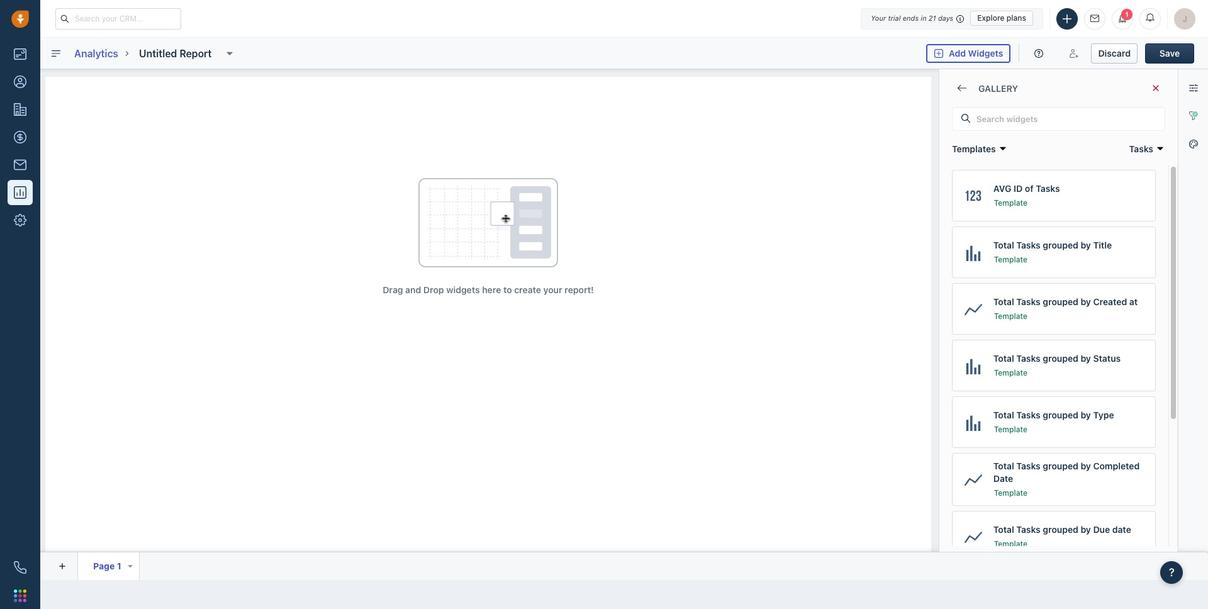 Task type: vqa. For each thing, say whether or not it's contained in the screenshot.
'PHONE' at left top
no



Task type: describe. For each thing, give the bounding box(es) containing it.
ends
[[903, 14, 919, 22]]

phone element
[[8, 555, 33, 580]]

trial
[[889, 14, 901, 22]]

explore plans link
[[971, 11, 1034, 26]]

explore plans
[[978, 13, 1027, 23]]

plans
[[1007, 13, 1027, 23]]



Task type: locate. For each thing, give the bounding box(es) containing it.
1 link
[[1112, 8, 1134, 29]]

21
[[929, 14, 937, 22]]

Search your CRM... text field
[[55, 8, 181, 29]]

your trial ends in 21 days
[[871, 14, 954, 22]]

days
[[939, 14, 954, 22]]

your
[[871, 14, 887, 22]]

in
[[921, 14, 927, 22]]

phone image
[[14, 562, 26, 574]]

1
[[1126, 10, 1129, 18]]

explore
[[978, 13, 1005, 23]]

freshworks switcher image
[[14, 590, 26, 602]]



